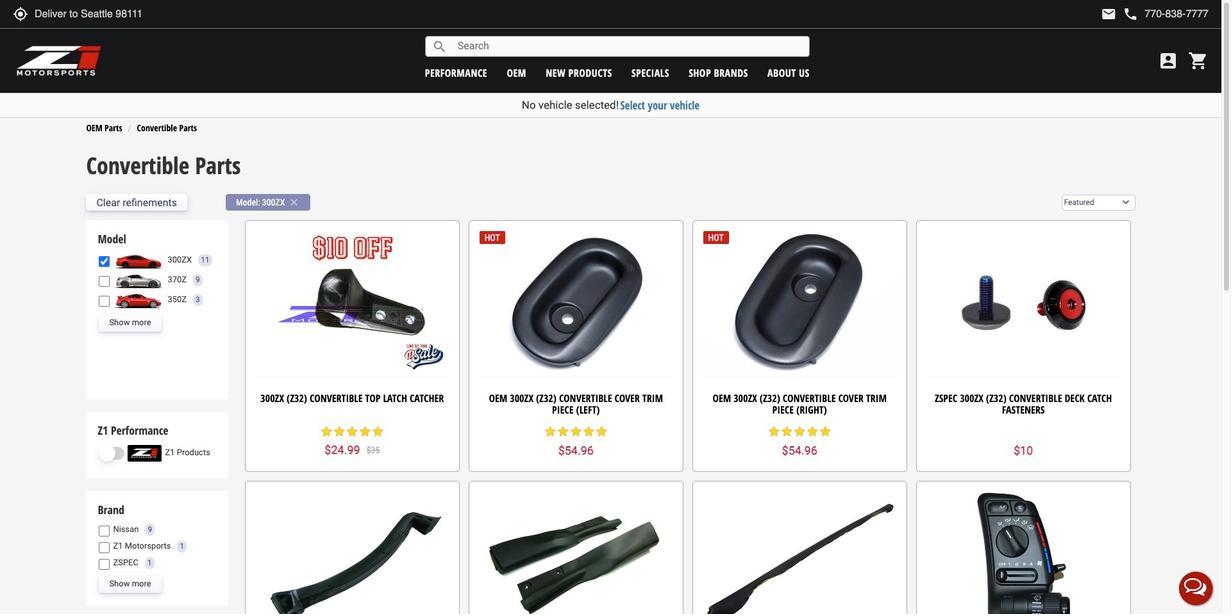 Task type: describe. For each thing, give the bounding box(es) containing it.
z1 motorsports logo image
[[16, 45, 102, 77]]

nissan 350z z33 2003 2004 2005 2006 2007 2008 2009 vq35de 3.5l revup rev up vq35hr nismo z1 motorsports image
[[113, 292, 164, 309]]

Search search field
[[447, 37, 809, 56]]

nissan 370z z34 2009 2010 2011 2012 2013 2014 2015 2016 2017 2018 2019 3.7l vq37vhr vhr nismo z1 motorsports image
[[113, 272, 164, 289]]

nissan 300zx z32 1990 1991 1992 1993 1994 1995 1996 vg30dett vg30de twin turbo non turbo z1 motorsports image
[[113, 252, 164, 269]]



Task type: vqa. For each thing, say whether or not it's contained in the screenshot.
'Us'
no



Task type: locate. For each thing, give the bounding box(es) containing it.
None checkbox
[[99, 257, 110, 268], [99, 276, 110, 287], [99, 526, 110, 537], [99, 560, 110, 570], [99, 257, 110, 268], [99, 276, 110, 287], [99, 526, 110, 537], [99, 560, 110, 570]]

None checkbox
[[99, 296, 110, 307], [99, 543, 110, 554], [99, 296, 110, 307], [99, 543, 110, 554]]



